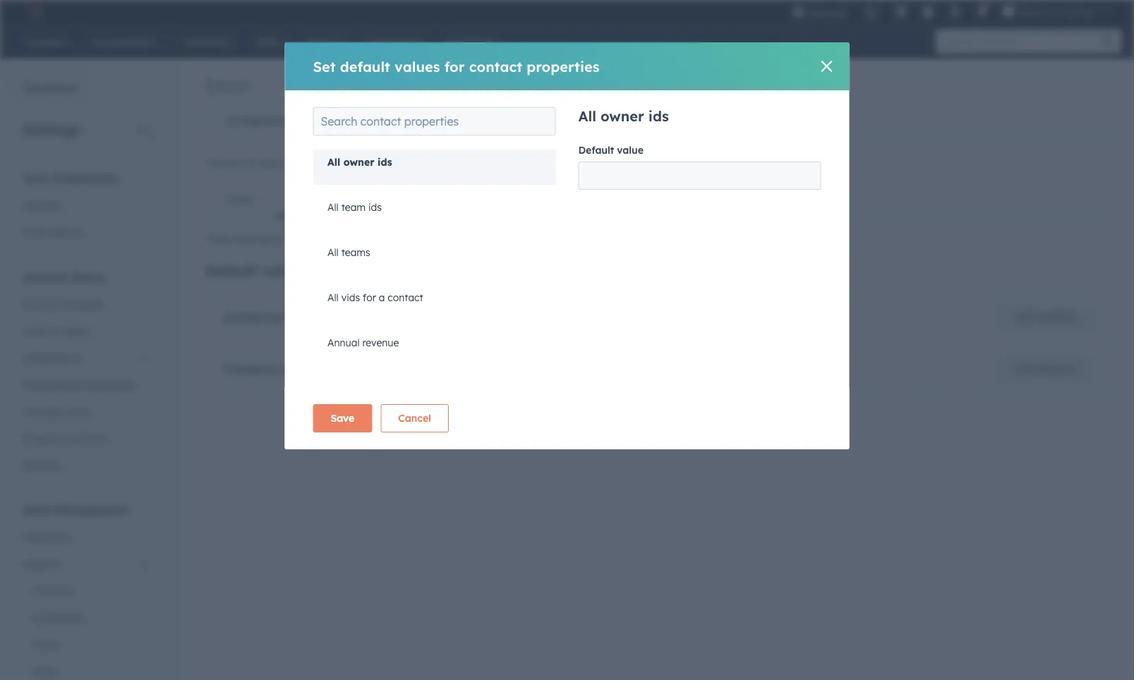 Task type: describe. For each thing, give the bounding box(es) containing it.
subscription
[[541, 114, 599, 127]]

defaults
[[63, 298, 102, 311]]

to for want
[[331, 157, 341, 169]]

default for default values for email personalization
[[206, 262, 257, 280]]

account defaults link
[[14, 291, 158, 318]]

edit defaults for contact property defaults
[[1015, 311, 1077, 324]]

users & teams link
[[14, 318, 158, 345]]

1 vertical spatial in
[[379, 157, 388, 169]]

properties
[[527, 58, 600, 75]]

you
[[285, 157, 303, 169]]

company
[[223, 362, 277, 376]]

contacts link
[[14, 578, 158, 605]]

your
[[390, 157, 411, 169]]

privacy & consent
[[23, 433, 107, 445]]

choose the data you want to display in your emails and customize how it should look.
[[206, 157, 603, 169]]

1 horizontal spatial all owner ids
[[579, 107, 669, 125]]

& for users
[[51, 325, 59, 338]]

Search HubSpot search field
[[937, 30, 1110, 54]]

objects
[[23, 558, 58, 571]]

account setup
[[23, 270, 104, 284]]

for for default values for email personalization
[[312, 262, 332, 280]]

opt-
[[369, 114, 389, 127]]

navigation for email
[[206, 103, 729, 138]]

0 vertical spatial owner
[[601, 107, 645, 125]]

all vids for a contact
[[327, 292, 423, 304]]

default
[[340, 58, 391, 75]]

all team ids
[[327, 201, 382, 214]]

settings link
[[941, 0, 971, 23]]

all left the types
[[579, 107, 597, 125]]

0 vertical spatial ids
[[649, 107, 669, 125]]

preferences
[[52, 171, 118, 185]]

account for account defaults
[[23, 298, 61, 311]]

footer link
[[206, 183, 276, 217]]

edit for contact property defaults
[[1015, 311, 1034, 324]]

notifications button
[[971, 0, 995, 23]]

properties
[[23, 531, 70, 544]]

account setup element
[[14, 269, 158, 479]]

edit defaults button for contact property defaults
[[998, 304, 1095, 332]]

companies link
[[14, 605, 158, 632]]

types
[[602, 114, 628, 127]]

users & teams
[[23, 325, 91, 338]]

marketplace
[[23, 379, 80, 391]]

marketplaces image
[[896, 6, 908, 19]]

double
[[334, 114, 367, 127]]

1 vertical spatial values
[[262, 262, 307, 280]]

integrations button
[[14, 345, 158, 372]]

edit defaults for company property defaults
[[1015, 363, 1077, 375]]

upgrade
[[808, 7, 848, 18]]

save
[[331, 412, 355, 425]]

privacy & consent link
[[14, 426, 158, 452]]

help button
[[917, 0, 941, 23]]

these settings will be applied to all email types.
[[206, 233, 426, 245]]

emails
[[414, 157, 444, 169]]

double opt-in link
[[313, 104, 417, 138]]

0 vertical spatial for
[[445, 58, 465, 75]]

all left team
[[327, 201, 338, 214]]

your preferences element
[[14, 171, 158, 246]]

apoptosis studios
[[1019, 5, 1097, 17]]

close image
[[822, 61, 833, 72]]

management
[[54, 503, 128, 517]]

look.
[[581, 157, 603, 169]]

leads
[[31, 639, 59, 651]]

default for default value
[[579, 144, 615, 156]]

to for applied
[[344, 233, 354, 245]]

data
[[261, 157, 283, 169]]

tracking code
[[23, 406, 89, 418]]

choose
[[206, 157, 240, 169]]

help image
[[923, 6, 935, 19]]

team
[[341, 201, 366, 214]]

personalization
[[295, 194, 371, 206]]

configuration link
[[206, 104, 313, 138]]

notifications image
[[976, 6, 989, 19]]

dialog containing set default values for contact properties
[[285, 42, 850, 450]]

contact
[[223, 311, 267, 325]]

notifications
[[23, 226, 83, 239]]

companies
[[31, 612, 84, 624]]

double opt-in
[[334, 114, 397, 127]]

annual
[[327, 337, 360, 349]]

0 horizontal spatial all owner ids
[[327, 156, 392, 168]]

be
[[292, 233, 304, 245]]

Search contact properties search field
[[313, 107, 556, 136]]

configuration
[[226, 114, 293, 127]]

how
[[517, 157, 536, 169]]

consent
[[69, 433, 107, 445]]

search button
[[1095, 30, 1122, 54]]

and
[[447, 157, 465, 169]]

data management element
[[14, 503, 158, 681]]

data
[[23, 503, 50, 517]]

0 horizontal spatial owner
[[343, 156, 374, 168]]

types.
[[398, 233, 426, 245]]

teams
[[341, 246, 370, 259]]

contact for for
[[469, 58, 523, 75]]

data management
[[23, 503, 128, 517]]

all
[[357, 233, 367, 245]]

personalization link
[[276, 183, 391, 217]]

personalization
[[380, 262, 490, 280]]

2 vertical spatial ids
[[368, 201, 382, 214]]

marketplaces button
[[887, 0, 917, 23]]



Task type: locate. For each thing, give the bounding box(es) containing it.
0 vertical spatial all owner ids
[[579, 107, 669, 125]]

settings
[[235, 233, 272, 245]]

1 vertical spatial property
[[281, 362, 331, 376]]

navigation containing configuration
[[206, 103, 729, 138]]

leads link
[[14, 632, 158, 659]]

marketplace downloads
[[23, 379, 135, 391]]

general link
[[14, 192, 158, 219]]

for left a at the top of page
[[363, 292, 376, 304]]

settings
[[23, 120, 80, 138]]

1 vertical spatial contact
[[388, 292, 423, 304]]

all owner ids down double opt-in link
[[327, 156, 392, 168]]

edit defaults
[[1015, 311, 1077, 324], [1015, 363, 1077, 375]]

0 vertical spatial default
[[579, 144, 615, 156]]

2 account from the top
[[23, 298, 61, 311]]

objects button
[[14, 551, 158, 578]]

1 vertical spatial all owner ids
[[327, 156, 392, 168]]

&
[[51, 325, 59, 338], [60, 433, 67, 445]]

in inside double opt-in link
[[389, 114, 397, 127]]

hubspot link
[[17, 3, 53, 20]]

in left your
[[379, 157, 388, 169]]

cancel
[[399, 412, 431, 425]]

hubspot image
[[25, 3, 42, 20]]

0 vertical spatial edit defaults
[[1015, 311, 1077, 324]]

0 horizontal spatial default
[[206, 262, 257, 280]]

menu containing apoptosis studios
[[784, 0, 1118, 28]]

ids right display
[[378, 156, 392, 168]]

calling icon image
[[865, 7, 878, 20]]

owner
[[601, 107, 645, 125], [343, 156, 374, 168]]

contacts
[[31, 585, 73, 598]]

1 horizontal spatial default
[[579, 144, 615, 156]]

email right all
[[370, 233, 395, 245]]

account up the account defaults
[[23, 270, 68, 284]]

want
[[305, 157, 328, 169]]

property for contact
[[271, 311, 321, 325]]

dashboard link
[[0, 75, 87, 103]]

security link
[[14, 452, 158, 479]]

customize
[[468, 157, 515, 169]]

deals link
[[14, 659, 158, 681]]

navigation containing footer
[[206, 183, 1112, 218]]

subscriptions
[[438, 114, 501, 127]]

2 edit from the top
[[1015, 363, 1034, 375]]

all left vids
[[327, 292, 338, 304]]

values
[[395, 58, 440, 75], [262, 262, 307, 280]]

property down annual
[[281, 362, 331, 376]]

subscription types
[[541, 114, 628, 127]]

property for company
[[281, 362, 331, 376]]

tracking for tracking
[[669, 114, 708, 127]]

email
[[206, 75, 250, 96]]

1 navigation from the top
[[206, 103, 729, 138]]

account for account setup
[[23, 270, 68, 284]]

set default values for contact properties
[[313, 58, 600, 75]]

all
[[579, 107, 597, 125], [327, 156, 340, 168], [327, 201, 338, 214], [327, 246, 338, 259], [327, 292, 338, 304]]

cancel button
[[381, 405, 449, 433]]

account
[[23, 270, 68, 284], [23, 298, 61, 311]]

integrations
[[23, 352, 80, 364]]

edit for company property defaults
[[1015, 363, 1034, 375]]

to right want
[[331, 157, 341, 169]]

values down will
[[262, 262, 307, 280]]

1 account from the top
[[23, 270, 68, 284]]

1 vertical spatial email
[[336, 262, 376, 280]]

ids right the types
[[649, 107, 669, 125]]

1 edit from the top
[[1015, 311, 1034, 324]]

Default value text field
[[579, 162, 822, 190]]

users
[[23, 325, 49, 338]]

company property defaults
[[223, 362, 380, 376]]

to left all
[[344, 233, 354, 245]]

contact property defaults
[[223, 311, 370, 325]]

0 vertical spatial &
[[51, 325, 59, 338]]

0 horizontal spatial contact
[[388, 292, 423, 304]]

tracking link
[[648, 104, 728, 138]]

tracking inside navigation
[[669, 114, 708, 127]]

contact for a
[[388, 292, 423, 304]]

tracking for tracking code
[[23, 406, 62, 418]]

default values for email personalization
[[206, 262, 490, 280]]

apoptosis
[[1019, 5, 1062, 17]]

0 vertical spatial navigation
[[206, 103, 729, 138]]

0 vertical spatial property
[[271, 311, 321, 325]]

save button
[[313, 405, 372, 433]]

menu
[[784, 0, 1118, 28]]

2 vertical spatial for
[[363, 292, 376, 304]]

default value
[[579, 144, 644, 156]]

default
[[579, 144, 615, 156], [206, 262, 257, 280]]

values inside dialog
[[395, 58, 440, 75]]

deals
[[31, 666, 57, 678]]

0 horizontal spatial to
[[331, 157, 341, 169]]

should
[[548, 157, 579, 169]]

2 horizontal spatial for
[[445, 58, 465, 75]]

annual revenue
[[327, 337, 399, 349]]

your
[[23, 171, 49, 185]]

for for all vids for a contact
[[363, 292, 376, 304]]

subscriptions link
[[417, 104, 520, 138]]

footer
[[225, 194, 256, 206]]

search image
[[1102, 35, 1115, 48]]

for up subscriptions
[[445, 58, 465, 75]]

navigation down value
[[206, 183, 1112, 218]]

ids
[[649, 107, 669, 125], [378, 156, 392, 168], [368, 201, 382, 214]]

& right the privacy
[[60, 433, 67, 445]]

revenue
[[362, 337, 399, 349]]

contact up subscriptions
[[469, 58, 523, 75]]

1 vertical spatial default
[[206, 262, 257, 280]]

the
[[243, 157, 258, 169]]

1 horizontal spatial owner
[[601, 107, 645, 125]]

0 horizontal spatial for
[[312, 262, 332, 280]]

0 vertical spatial to
[[331, 157, 341, 169]]

0 horizontal spatial &
[[51, 325, 59, 338]]

owner up value
[[601, 107, 645, 125]]

email down teams
[[336, 262, 376, 280]]

1 vertical spatial edit
[[1015, 363, 1034, 375]]

1 horizontal spatial for
[[363, 292, 376, 304]]

all owner ids
[[579, 107, 669, 125], [327, 156, 392, 168]]

0 horizontal spatial in
[[379, 157, 388, 169]]

0 vertical spatial edit
[[1015, 311, 1034, 324]]

all left display
[[327, 156, 340, 168]]

0 horizontal spatial values
[[262, 262, 307, 280]]

in up your
[[389, 114, 397, 127]]

all owner ids up value
[[579, 107, 669, 125]]

1 vertical spatial to
[[344, 233, 354, 245]]

1 horizontal spatial tracking
[[669, 114, 708, 127]]

2 navigation from the top
[[206, 183, 1112, 218]]

navigation
[[206, 103, 729, 138], [206, 183, 1112, 218]]

owner left your
[[343, 156, 374, 168]]

edit
[[1015, 311, 1034, 324], [1015, 363, 1034, 375]]

default up look.
[[579, 144, 615, 156]]

these
[[206, 233, 232, 245]]

for
[[445, 58, 465, 75], [312, 262, 332, 280], [363, 292, 376, 304]]

a
[[379, 292, 385, 304]]

navigation for choose the data you want to display in your emails and customize how it should look.
[[206, 183, 1112, 218]]

will
[[275, 233, 289, 245]]

tracking up default value text box
[[669, 114, 708, 127]]

0 vertical spatial edit defaults button
[[998, 304, 1095, 332]]

& for privacy
[[60, 433, 67, 445]]

teams
[[61, 325, 91, 338]]

default down these on the top of page
[[206, 262, 257, 280]]

account up users
[[23, 298, 61, 311]]

privacy
[[23, 433, 57, 445]]

all down applied
[[327, 246, 338, 259]]

setup
[[72, 270, 104, 284]]

1 horizontal spatial contact
[[469, 58, 523, 75]]

dialog
[[285, 42, 850, 450]]

1 vertical spatial for
[[312, 262, 332, 280]]

general
[[23, 200, 59, 212]]

1 vertical spatial &
[[60, 433, 67, 445]]

property
[[271, 311, 321, 325], [281, 362, 331, 376]]

navigation up and in the left top of the page
[[206, 103, 729, 138]]

1 vertical spatial ids
[[378, 156, 392, 168]]

1 vertical spatial account
[[23, 298, 61, 311]]

1 vertical spatial tracking
[[23, 406, 62, 418]]

applied
[[307, 233, 342, 245]]

upgrade image
[[793, 6, 805, 19]]

all teams
[[327, 246, 370, 259]]

dashboard
[[23, 82, 78, 94]]

1 vertical spatial edit defaults
[[1015, 363, 1077, 375]]

for down applied
[[312, 262, 332, 280]]

code
[[65, 406, 89, 418]]

1 horizontal spatial in
[[389, 114, 397, 127]]

property right contact
[[271, 311, 321, 325]]

0 vertical spatial contact
[[469, 58, 523, 75]]

in
[[389, 114, 397, 127], [379, 157, 388, 169]]

0 vertical spatial tracking
[[669, 114, 708, 127]]

calling icon button
[[860, 1, 884, 22]]

1 horizontal spatial to
[[344, 233, 354, 245]]

tara schultz image
[[1003, 5, 1016, 18]]

1 vertical spatial edit defaults button
[[998, 355, 1095, 384]]

1 edit defaults button from the top
[[998, 304, 1095, 332]]

edit defaults button for company property defaults
[[998, 355, 1095, 384]]

tracking up the privacy
[[23, 406, 62, 418]]

0 vertical spatial in
[[389, 114, 397, 127]]

0 horizontal spatial tracking
[[23, 406, 62, 418]]

marketplace downloads link
[[14, 372, 158, 399]]

1 horizontal spatial &
[[60, 433, 67, 445]]

2 edit defaults from the top
[[1015, 363, 1077, 375]]

set
[[313, 58, 336, 75]]

1 edit defaults from the top
[[1015, 311, 1077, 324]]

properties link
[[14, 524, 158, 551]]

values right default
[[395, 58, 440, 75]]

tracking inside account setup element
[[23, 406, 62, 418]]

0 vertical spatial email
[[370, 233, 395, 245]]

contact right a at the top of page
[[388, 292, 423, 304]]

display
[[343, 157, 377, 169]]

1 vertical spatial navigation
[[206, 183, 1112, 218]]

security
[[23, 459, 60, 472]]

1 horizontal spatial values
[[395, 58, 440, 75]]

account defaults
[[23, 298, 102, 311]]

your preferences
[[23, 171, 118, 185]]

studios
[[1064, 5, 1097, 17]]

& right users
[[51, 325, 59, 338]]

0 vertical spatial account
[[23, 270, 68, 284]]

ids right team
[[368, 201, 382, 214]]

vids
[[341, 292, 360, 304]]

0 vertical spatial values
[[395, 58, 440, 75]]

settings image
[[949, 6, 962, 19]]

notifications link
[[14, 219, 158, 246]]

2 edit defaults button from the top
[[998, 355, 1095, 384]]

1 vertical spatial owner
[[343, 156, 374, 168]]



Task type: vqa. For each thing, say whether or not it's contained in the screenshot.
Security 'link'
yes



